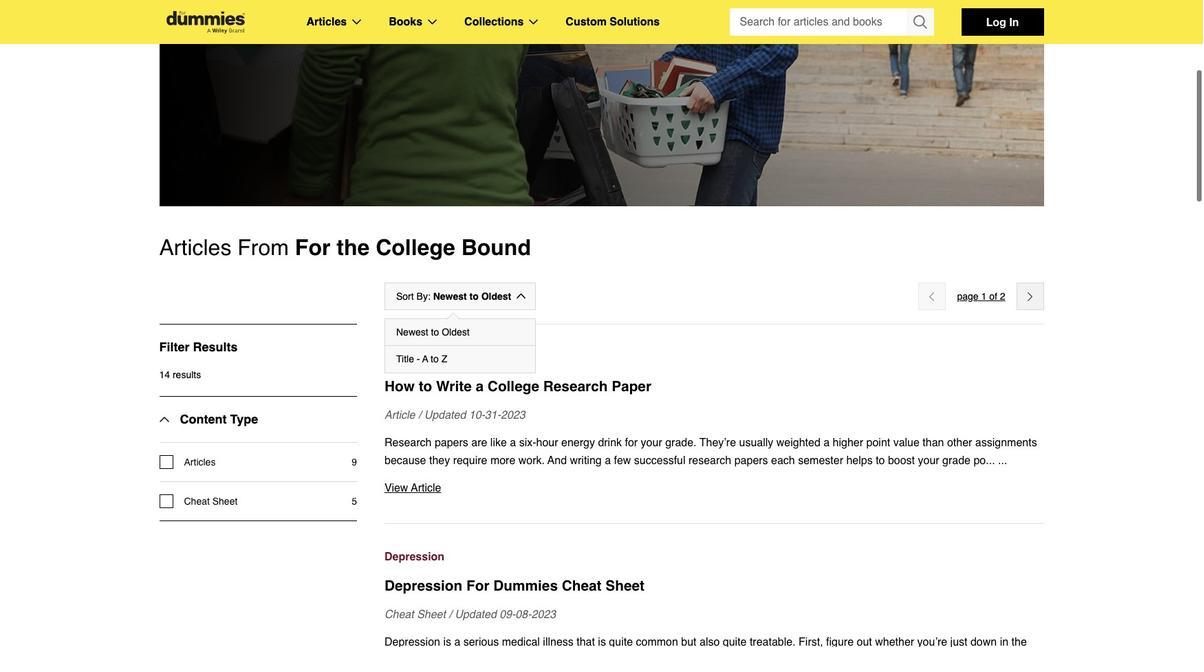 Task type: vqa. For each thing, say whether or not it's contained in the screenshot.
'and' inside the Physical, psychological, and social aspects of addiction are addressed in combination treatments.
no



Task type: locate. For each thing, give the bounding box(es) containing it.
your down than
[[919, 454, 940, 466]]

0 horizontal spatial your
[[641, 436, 663, 448]]

1 horizontal spatial your
[[919, 454, 940, 466]]

a left few
[[605, 454, 611, 466]]

how to write a college research paper link
[[385, 375, 1044, 396]]

0 vertical spatial /
[[418, 408, 421, 421]]

bound
[[462, 233, 531, 259]]

your up successful
[[641, 436, 663, 448]]

2 vertical spatial articles
[[184, 456, 216, 467]]

1 vertical spatial research
[[385, 436, 432, 448]]

cheat
[[184, 495, 210, 506], [562, 577, 602, 593], [385, 608, 414, 620]]

updated left 09-
[[455, 608, 497, 620]]

your
[[641, 436, 663, 448], [919, 454, 940, 466]]

research inside research papers are like a six-hour energy drink for your grade. they're usually weighted a higher point value than other assignments because they require more work. and writing a few successful research papers each semester helps to boost your grade po...
[[689, 454, 732, 466]]

a inside how to write a college research paper link
[[476, 377, 484, 394]]

depression link
[[385, 547, 1044, 565]]

0 horizontal spatial oldest
[[442, 326, 470, 337]]

usually
[[740, 436, 774, 448]]

a up help
[[256, 0, 262, 7]]

oldest inside 'newest to oldest' button
[[442, 326, 470, 337]]

group
[[730, 8, 934, 36]]

research left paper
[[544, 377, 608, 394]]

0 vertical spatial depression
[[385, 550, 445, 562]]

1 vertical spatial newest
[[396, 326, 429, 337]]

each
[[772, 454, 795, 466]]

cooking,
[[461, 12, 502, 25]]

0 vertical spatial for
[[345, 0, 358, 7]]

walking on to a college campus for the first time can be a bit intimidating. here's some advice from the experts to help you navigate studying, research papers, cooking, friendships, and more.
[[187, 0, 686, 25]]

0 horizontal spatial cheat
[[184, 495, 210, 506]]

/ left 09-
[[449, 608, 452, 620]]

1 vertical spatial for
[[625, 436, 638, 448]]

to right how
[[419, 377, 432, 394]]

log
[[987, 15, 1007, 28]]

31-
[[485, 408, 501, 421]]

to right on in the top of the page
[[244, 0, 253, 7]]

more
[[491, 454, 516, 466]]

1 horizontal spatial sheet
[[417, 608, 446, 620]]

updated down write
[[425, 408, 466, 421]]

custom solutions link
[[566, 13, 660, 31]]

0 horizontal spatial for
[[345, 0, 358, 7]]

1 vertical spatial sheet
[[606, 577, 645, 593]]

papers down the usually
[[735, 454, 769, 466]]

results
[[173, 368, 201, 379]]

1 vertical spatial your
[[919, 454, 940, 466]]

open collections list image
[[530, 19, 538, 25]]

0 vertical spatial 2023
[[501, 408, 526, 421]]

articles down the campus
[[307, 16, 347, 28]]

articles up the cheat sheet
[[184, 456, 216, 467]]

1 vertical spatial depression
[[385, 577, 463, 593]]

logo image
[[159, 11, 252, 33]]

paper
[[612, 377, 652, 394]]

1 horizontal spatial for
[[467, 577, 490, 593]]

articles for 9
[[184, 456, 216, 467]]

0 horizontal spatial newest
[[396, 326, 429, 337]]

research
[[544, 377, 608, 394], [385, 436, 432, 448]]

the
[[361, 0, 376, 7], [670, 0, 686, 7], [337, 233, 370, 259]]

0 vertical spatial updated
[[425, 408, 466, 421]]

a right write
[[476, 377, 484, 394]]

0 vertical spatial research
[[375, 12, 418, 25]]

six-
[[519, 436, 537, 448]]

0 vertical spatial cheat
[[184, 495, 210, 506]]

experts
[[187, 12, 223, 25]]

research up because
[[385, 436, 432, 448]]

to right a
[[431, 352, 439, 363]]

depression for dummies cheat sheet link
[[385, 575, 1044, 595]]

research down they're
[[689, 454, 732, 466]]

custom solutions
[[566, 16, 660, 28]]

0 vertical spatial sheet
[[213, 495, 238, 506]]

08-
[[516, 608, 532, 620]]

successful
[[635, 454, 686, 466]]

article
[[385, 408, 415, 421], [411, 481, 441, 494]]

newest
[[433, 290, 467, 301], [396, 326, 429, 337]]

0 vertical spatial newest
[[433, 290, 467, 301]]

from
[[238, 233, 289, 259]]

for
[[295, 233, 331, 259], [467, 577, 490, 593]]

0 vertical spatial for
[[295, 233, 331, 259]]

0 vertical spatial articles
[[307, 16, 347, 28]]

1 vertical spatial research
[[689, 454, 732, 466]]

0 horizontal spatial sheet
[[213, 495, 238, 506]]

/
[[418, 408, 421, 421], [449, 608, 452, 620]]

1 vertical spatial 2023
[[532, 608, 556, 620]]

newest to oldest
[[396, 326, 470, 337]]

0 horizontal spatial college
[[376, 233, 455, 259]]

1 horizontal spatial research
[[689, 454, 732, 466]]

2 vertical spatial sheet
[[417, 608, 446, 620]]

in
[[1010, 15, 1020, 28]]

2023 down how to write a college research paper
[[501, 408, 526, 421]]

and
[[564, 12, 582, 25]]

po...
[[974, 454, 996, 466]]

0 vertical spatial research
[[544, 377, 608, 394]]

14
[[159, 368, 170, 379]]

1 vertical spatial updated
[[455, 608, 497, 620]]

you
[[262, 12, 280, 25]]

to down point
[[876, 454, 885, 466]]

articles left from
[[159, 233, 232, 259]]

1 horizontal spatial oldest
[[482, 290, 512, 301]]

articles for books
[[307, 16, 347, 28]]

a left bit
[[460, 0, 466, 7]]

1 vertical spatial article
[[411, 481, 441, 494]]

custom
[[566, 16, 607, 28]]

other
[[948, 436, 973, 448]]

article right view
[[411, 481, 441, 494]]

depression
[[385, 550, 445, 562], [385, 577, 463, 593]]

writing link
[[385, 348, 1044, 365]]

1 vertical spatial oldest
[[442, 326, 470, 337]]

for up cheat sheet / updated 09-08-2023
[[467, 577, 490, 593]]

than
[[923, 436, 945, 448]]

college up by:
[[376, 233, 455, 259]]

open book categories image
[[428, 19, 437, 25]]

14 results
[[159, 368, 201, 379]]

articles from for the college bound
[[159, 233, 531, 259]]

open article categories image
[[353, 19, 361, 25]]

because
[[385, 454, 426, 466]]

1 vertical spatial college
[[488, 377, 540, 394]]

a
[[256, 0, 262, 7], [460, 0, 466, 7], [476, 377, 484, 394], [510, 436, 516, 448], [824, 436, 830, 448], [605, 454, 611, 466]]

grade.
[[666, 436, 697, 448]]

results
[[193, 339, 238, 353]]

2023 down dummies
[[532, 608, 556, 620]]

article / updated 10-31-2023
[[385, 408, 526, 421]]

few
[[614, 454, 631, 466]]

0 horizontal spatial 2023
[[501, 408, 526, 421]]

article down how
[[385, 408, 415, 421]]

oldest down 'bound'
[[482, 290, 512, 301]]

page 1 of 2 button
[[958, 287, 1006, 304]]

1 depression from the top
[[385, 550, 445, 562]]

newest to oldest button
[[385, 318, 536, 345]]

college up 31-
[[488, 377, 540, 394]]

for up few
[[625, 436, 638, 448]]

log in link
[[962, 8, 1044, 36]]

0 vertical spatial papers
[[435, 436, 469, 448]]

boost
[[889, 454, 915, 466]]

cookie consent banner dialog
[[0, 598, 1204, 648]]

to up title - a to z
[[431, 326, 439, 337]]

1 horizontal spatial for
[[625, 436, 638, 448]]

helps
[[847, 454, 873, 466]]

research down first
[[375, 12, 418, 25]]

weighted
[[777, 436, 821, 448]]

sheet
[[213, 495, 238, 506], [606, 577, 645, 593], [417, 608, 446, 620]]

0 horizontal spatial research
[[375, 12, 418, 25]]

0 vertical spatial college
[[376, 233, 455, 259]]

newest right by:
[[433, 290, 467, 301]]

2 vertical spatial cheat
[[385, 608, 414, 620]]

1 horizontal spatial newest
[[433, 290, 467, 301]]

1 horizontal spatial /
[[449, 608, 452, 620]]

Search for articles and books text field
[[730, 8, 908, 36]]

assignments
[[976, 436, 1038, 448]]

2 horizontal spatial cheat
[[562, 577, 602, 593]]

1 horizontal spatial cheat
[[385, 608, 414, 620]]

sort by: newest to oldest
[[396, 290, 512, 301]]

campus
[[303, 0, 342, 7]]

1 horizontal spatial 2023
[[532, 608, 556, 620]]

depression for depression for dummies cheat sheet
[[385, 577, 463, 593]]

for inside walking on to a college campus for the first time can be a bit intimidating. here's some advice from the experts to help you navigate studying, research papers, cooking, friendships, and more.
[[345, 0, 358, 7]]

cheat for cheat sheet
[[184, 495, 210, 506]]

1 horizontal spatial college
[[488, 377, 540, 394]]

newest up writing on the bottom of the page
[[396, 326, 429, 337]]

for up studying,
[[345, 0, 358, 7]]

2 depression from the top
[[385, 577, 463, 593]]

0 vertical spatial your
[[641, 436, 663, 448]]

0 horizontal spatial research
[[385, 436, 432, 448]]

to up 'newest to oldest' button
[[470, 290, 479, 301]]

0 horizontal spatial for
[[295, 233, 331, 259]]

research
[[375, 12, 418, 25], [689, 454, 732, 466]]

for right from
[[295, 233, 331, 259]]

papers up they
[[435, 436, 469, 448]]

for inside research papers are like a six-hour energy drink for your grade. they're usually weighted a higher point value than other assignments because they require more work. and writing a few successful research papers each semester helps to boost your grade po...
[[625, 436, 638, 448]]

oldest up 'title - a to z' button
[[442, 326, 470, 337]]

1 horizontal spatial papers
[[735, 454, 769, 466]]

/ up because
[[418, 408, 421, 421]]

-
[[417, 352, 420, 363]]

0 vertical spatial oldest
[[482, 290, 512, 301]]



Task type: describe. For each thing, give the bounding box(es) containing it.
collections
[[465, 16, 524, 28]]

more.
[[585, 12, 614, 25]]

by:
[[417, 290, 431, 301]]

papers,
[[421, 12, 457, 25]]

a
[[423, 352, 429, 363]]

be
[[445, 0, 457, 7]]

filter
[[159, 339, 190, 353]]

how
[[385, 377, 415, 394]]

cheat sheet / updated 09-08-2023
[[385, 608, 556, 620]]

work.
[[519, 454, 545, 466]]

here's
[[546, 0, 577, 7]]

to inside research papers are like a six-hour energy drink for your grade. they're usually weighted a higher point value than other assignments because they require more work. and writing a few successful research papers each semester helps to boost your grade po...
[[876, 454, 885, 466]]

z
[[442, 352, 448, 363]]

page
[[958, 290, 979, 301]]

write
[[436, 377, 472, 394]]

type
[[230, 411, 258, 425]]

5
[[352, 495, 357, 506]]

view article
[[385, 481, 441, 494]]

research papers are like a six-hour energy drink for your grade. they're usually weighted a higher point value than other assignments because they require more work. and writing a few successful research papers each semester helps to boost your grade po...
[[385, 436, 1038, 466]]

title - a to z
[[396, 352, 448, 363]]

drink
[[598, 436, 622, 448]]

1
[[982, 290, 987, 301]]

1 vertical spatial cheat
[[562, 577, 602, 593]]

time
[[400, 0, 421, 7]]

some
[[580, 0, 607, 7]]

to down on in the top of the page
[[226, 12, 235, 25]]

content type button
[[159, 396, 258, 441]]

grade
[[943, 454, 971, 466]]

require
[[453, 454, 488, 466]]

0 vertical spatial article
[[385, 408, 415, 421]]

college for the
[[376, 233, 455, 259]]

0 horizontal spatial /
[[418, 408, 421, 421]]

first
[[379, 0, 397, 7]]

they're
[[700, 436, 737, 448]]

bit
[[469, 0, 481, 7]]

title - a to z button
[[385, 345, 536, 372]]

writing
[[570, 454, 602, 466]]

newest inside button
[[396, 326, 429, 337]]

depression for dummies cheat sheet
[[385, 577, 645, 593]]

of
[[990, 290, 998, 301]]

view article link
[[385, 478, 1044, 496]]

and
[[548, 454, 567, 466]]

how to write a college research paper
[[385, 377, 652, 394]]

sheet for cheat sheet / updated 09-08-2023
[[417, 608, 446, 620]]

studying,
[[328, 12, 372, 25]]

point
[[867, 436, 891, 448]]

0 horizontal spatial papers
[[435, 436, 469, 448]]

writing
[[385, 350, 422, 363]]

a right like
[[510, 436, 516, 448]]

content type
[[180, 411, 258, 425]]

are
[[472, 436, 488, 448]]

semester
[[799, 454, 844, 466]]

9
[[352, 456, 357, 467]]

1 horizontal spatial research
[[544, 377, 608, 394]]

log in
[[987, 15, 1020, 28]]

research inside research papers are like a six-hour energy drink for your grade. they're usually weighted a higher point value than other assignments because they require more work. and writing a few successful research papers each semester helps to boost your grade po...
[[385, 436, 432, 448]]

walking
[[187, 0, 226, 7]]

page 1 of 2
[[958, 290, 1006, 301]]

navigate
[[283, 12, 325, 25]]

cheat sheet
[[184, 495, 238, 506]]

a up semester
[[824, 436, 830, 448]]

like
[[491, 436, 507, 448]]

energy
[[562, 436, 595, 448]]

filter results
[[159, 339, 238, 353]]

help
[[238, 12, 259, 25]]

2
[[1001, 290, 1006, 301]]

intimidating.
[[484, 0, 543, 7]]

friendships,
[[505, 12, 561, 25]]

content
[[180, 411, 227, 425]]

1 vertical spatial for
[[467, 577, 490, 593]]

10-
[[469, 408, 485, 421]]

college
[[265, 0, 300, 7]]

sort
[[396, 290, 414, 301]]

books
[[389, 16, 423, 28]]

they
[[429, 454, 450, 466]]

college for a
[[488, 377, 540, 394]]

cheat for cheat sheet / updated 09-08-2023
[[385, 608, 414, 620]]

view
[[385, 481, 408, 494]]

can
[[424, 0, 442, 7]]

research inside walking on to a college campus for the first time can be a bit intimidating. here's some advice from the experts to help you navigate studying, research papers, cooking, friendships, and more.
[[375, 12, 418, 25]]

higher
[[833, 436, 864, 448]]

advice
[[610, 0, 642, 7]]

title
[[396, 352, 414, 363]]

value
[[894, 436, 920, 448]]

1 vertical spatial /
[[449, 608, 452, 620]]

1 vertical spatial articles
[[159, 233, 232, 259]]

depression for depression
[[385, 550, 445, 562]]

from
[[645, 0, 667, 7]]

1 vertical spatial papers
[[735, 454, 769, 466]]

2 horizontal spatial sheet
[[606, 577, 645, 593]]

sheet for cheat sheet
[[213, 495, 238, 506]]



